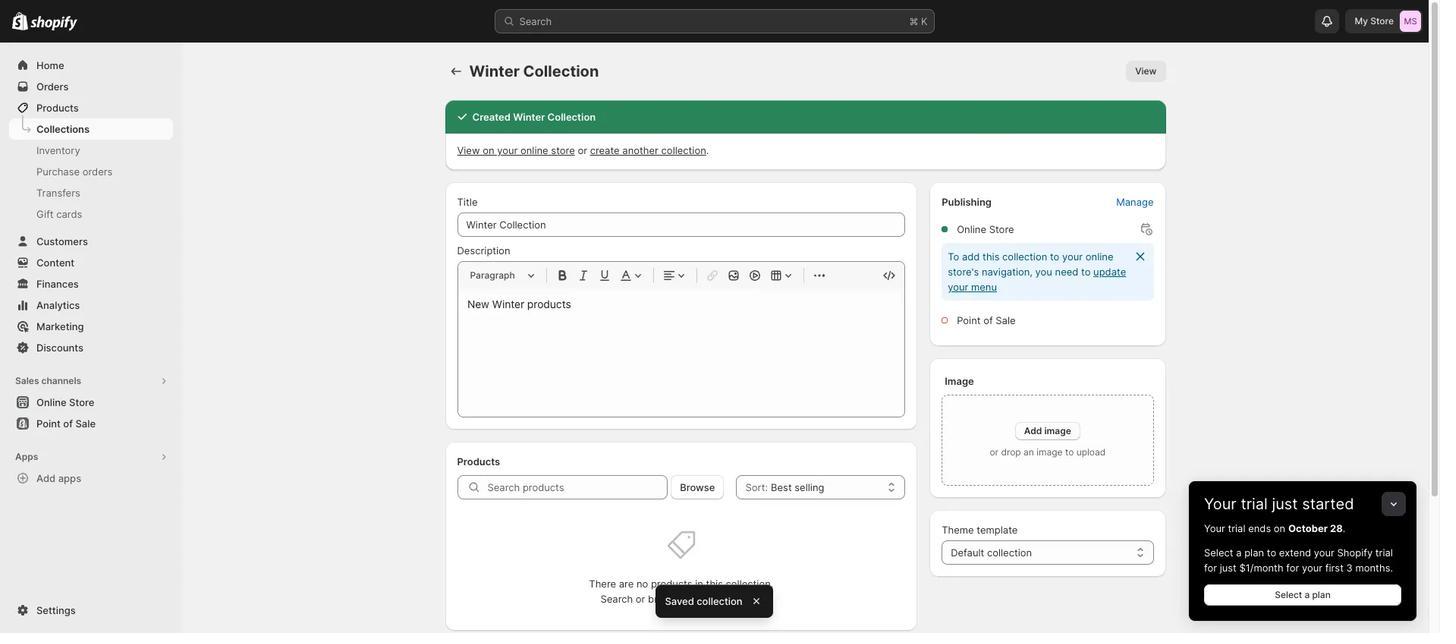 Task type: describe. For each thing, give the bounding box(es) containing it.
orders
[[36, 80, 69, 93]]

sale inside button
[[75, 418, 96, 430]]

search inside there are no products in this collection. search or browse to add products.
[[601, 593, 633, 605]]

view link
[[1127, 61, 1166, 82]]

1 horizontal spatial online
[[957, 223, 987, 235]]

collections link
[[9, 118, 173, 140]]

update your menu
[[948, 266, 1127, 293]]

this inside to add this collection to your online store's navigation, you need to
[[983, 251, 1000, 263]]

on inside the your trial just started element
[[1274, 522, 1286, 534]]

Search products text field
[[488, 475, 668, 500]]

discounts link
[[9, 337, 173, 358]]

image
[[945, 375, 975, 387]]

finances
[[36, 278, 79, 290]]

online store button
[[0, 392, 182, 413]]

settings link
[[9, 600, 173, 621]]

add inside to add this collection to your online store's navigation, you need to
[[962, 251, 980, 263]]

28
[[1331, 522, 1343, 534]]

theme
[[942, 524, 974, 536]]

1 vertical spatial store
[[990, 223, 1015, 235]]

my
[[1355, 15, 1369, 27]]

paragraph
[[470, 269, 515, 281]]

to inside there are no products in this collection. search or browse to add products.
[[685, 593, 695, 605]]

shopify image
[[31, 16, 78, 31]]

view for view on your online store or create another collection .
[[457, 144, 480, 156]]

orders
[[83, 165, 113, 178]]

apps button
[[9, 446, 173, 468]]

to add this collection to your online store's navigation, you need to
[[948, 251, 1114, 278]]

store's
[[948, 266, 979, 278]]

1 vertical spatial collection
[[548, 111, 596, 123]]

collection inside to add this collection to your online store's navigation, you need to
[[1003, 251, 1048, 263]]

my store image
[[1401, 11, 1422, 32]]

add for add apps
[[36, 472, 56, 484]]

your inside to add this collection to your online store's navigation, you need to
[[1063, 251, 1083, 263]]

view on your online store link
[[457, 144, 575, 156]]

inventory
[[36, 144, 80, 156]]

browse
[[648, 593, 683, 605]]

navigation,
[[982, 266, 1033, 278]]

add inside there are no products in this collection. search or browse to add products.
[[698, 593, 715, 605]]

to
[[948, 251, 960, 263]]

gift cards
[[36, 208, 82, 220]]

point of sale button
[[0, 413, 182, 434]]

upload
[[1077, 446, 1106, 458]]

browse button
[[671, 475, 725, 500]]

transfers link
[[9, 182, 173, 203]]

home link
[[9, 55, 173, 76]]

saved collection
[[665, 595, 743, 607]]

your for your trial ends on october 28 .
[[1205, 522, 1226, 534]]

home
[[36, 59, 64, 71]]

store inside 'link'
[[69, 396, 94, 408]]

sales channels
[[15, 375, 81, 386]]

to up you on the top of page
[[1051, 251, 1060, 263]]

marketing link
[[9, 316, 173, 337]]

of inside button
[[63, 418, 73, 430]]

customers link
[[9, 231, 173, 252]]

customers
[[36, 235, 88, 247]]

browse
[[680, 481, 715, 493]]

0 vertical spatial on
[[483, 144, 495, 156]]

are
[[619, 578, 634, 590]]

this inside there are no products in this collection. search or browse to add products.
[[706, 578, 723, 590]]

just inside dropdown button
[[1273, 495, 1299, 513]]

title
[[457, 196, 478, 208]]

analytics link
[[9, 295, 173, 316]]

2 for from the left
[[1287, 562, 1300, 574]]

inventory link
[[9, 140, 173, 161]]

add apps
[[36, 472, 81, 484]]

online inside to add this collection to your online store's navigation, you need to
[[1086, 251, 1114, 263]]

point inside "point of sale" link
[[36, 418, 61, 430]]

winter collection
[[470, 62, 599, 80]]

1 horizontal spatial online store
[[957, 223, 1015, 235]]

Title text field
[[457, 213, 906, 237]]

collection down template
[[988, 547, 1033, 559]]

publishing
[[942, 196, 992, 208]]

channels
[[41, 375, 81, 386]]

online store inside 'link'
[[36, 396, 94, 408]]

created
[[473, 111, 511, 123]]

point of sale inside button
[[36, 418, 96, 430]]

your inside update your menu
[[948, 281, 969, 293]]

shopify
[[1338, 547, 1373, 559]]

collection right "another"
[[662, 144, 707, 156]]

your up first
[[1315, 547, 1335, 559]]

0 vertical spatial online
[[521, 144, 549, 156]]

paragraph button
[[464, 266, 540, 285]]

your down created
[[497, 144, 518, 156]]

finances link
[[9, 273, 173, 295]]

you
[[1036, 266, 1053, 278]]

transfers
[[36, 187, 80, 199]]

select a plan to extend your shopify trial for just $1/month for your first 3 months.
[[1205, 547, 1394, 574]]

view on your online store or create another collection .
[[457, 144, 709, 156]]

your trial just started button
[[1190, 481, 1417, 513]]

menu
[[972, 281, 998, 293]]

there are no products in this collection. search or browse to add products.
[[589, 578, 774, 605]]

0 vertical spatial of
[[984, 314, 993, 326]]

first
[[1326, 562, 1344, 574]]

create another collection link
[[590, 144, 707, 156]]

$1/month
[[1240, 562, 1284, 574]]

no
[[637, 578, 649, 590]]

store
[[551, 144, 575, 156]]

1 horizontal spatial point
[[957, 314, 981, 326]]

an
[[1024, 446, 1035, 458]]

saved
[[665, 595, 694, 607]]

purchase
[[36, 165, 80, 178]]

selling
[[795, 481, 825, 493]]

or drop an image to upload
[[990, 446, 1106, 458]]

default collection
[[951, 547, 1033, 559]]

0 vertical spatial store
[[1371, 15, 1395, 27]]



Task type: vqa. For each thing, say whether or not it's contained in the screenshot.
Yyyy-Mm-Dd text field
no



Task type: locate. For each thing, give the bounding box(es) containing it.
view
[[1136, 65, 1157, 77], [457, 144, 480, 156]]

manage
[[1117, 196, 1154, 208]]

1 vertical spatial online store
[[36, 396, 94, 408]]

extend
[[1280, 547, 1312, 559]]

add
[[962, 251, 980, 263], [698, 593, 715, 605]]

1 horizontal spatial just
[[1273, 495, 1299, 513]]

online up update
[[1086, 251, 1114, 263]]

1 vertical spatial online
[[1086, 251, 1114, 263]]

0 horizontal spatial add
[[36, 472, 56, 484]]

trial inside select a plan to extend your shopify trial for just $1/month for your first 3 months.
[[1376, 547, 1394, 559]]

0 horizontal spatial on
[[483, 144, 495, 156]]

0 vertical spatial .
[[707, 144, 709, 156]]

1 horizontal spatial this
[[983, 251, 1000, 263]]

just up your trial ends on october 28 .
[[1273, 495, 1299, 513]]

products
[[651, 578, 693, 590]]

0 horizontal spatial add
[[698, 593, 715, 605]]

to left upload
[[1066, 446, 1074, 458]]

just
[[1273, 495, 1299, 513], [1220, 562, 1237, 574]]

1 horizontal spatial for
[[1287, 562, 1300, 574]]

1 vertical spatial sale
[[75, 418, 96, 430]]

0 vertical spatial just
[[1273, 495, 1299, 513]]

0 vertical spatial online store
[[957, 223, 1015, 235]]

your left first
[[1303, 562, 1323, 574]]

default
[[951, 547, 985, 559]]

1 vertical spatial add
[[36, 472, 56, 484]]

sale down the online store button
[[75, 418, 96, 430]]

1 vertical spatial plan
[[1313, 589, 1331, 600]]

image right an
[[1037, 446, 1063, 458]]

for left $1/month on the right bottom of the page
[[1205, 562, 1218, 574]]

1 vertical spatial view
[[457, 144, 480, 156]]

content
[[36, 257, 75, 269]]

analytics
[[36, 299, 80, 311]]

0 vertical spatial trial
[[1241, 495, 1268, 513]]

search down are
[[601, 593, 633, 605]]

1 horizontal spatial add
[[1025, 425, 1043, 437]]

purchase orders link
[[9, 161, 173, 182]]

select for select a plan to extend your shopify trial for just $1/month for your first 3 months.
[[1205, 547, 1234, 559]]

1 vertical spatial add
[[698, 593, 715, 605]]

update
[[1094, 266, 1127, 278]]

select for select a plan
[[1275, 589, 1303, 600]]

or down no
[[636, 593, 646, 605]]

a inside select a plan link
[[1305, 589, 1310, 600]]

of down the menu
[[984, 314, 993, 326]]

. right "another"
[[707, 144, 709, 156]]

online store link
[[9, 392, 173, 413]]

0 horizontal spatial of
[[63, 418, 73, 430]]

point of sale down the online store button
[[36, 418, 96, 430]]

1 horizontal spatial plan
[[1313, 589, 1331, 600]]

status
[[942, 243, 1154, 301]]

plan for select a plan to extend your shopify trial for just $1/month for your first 3 months.
[[1245, 547, 1265, 559]]

online store down publishing
[[957, 223, 1015, 235]]

1 horizontal spatial add
[[962, 251, 980, 263]]

collection up navigation,
[[1003, 251, 1048, 263]]

1 your from the top
[[1205, 495, 1237, 513]]

a for select a plan
[[1305, 589, 1310, 600]]

of
[[984, 314, 993, 326], [63, 418, 73, 430]]

plan up $1/month on the right bottom of the page
[[1245, 547, 1265, 559]]

online left store
[[521, 144, 549, 156]]

1 horizontal spatial or
[[636, 593, 646, 605]]

1 vertical spatial point
[[36, 418, 61, 430]]

created winter collection
[[473, 111, 596, 123]]

0 horizontal spatial select
[[1205, 547, 1234, 559]]

collections
[[36, 123, 90, 135]]

1 horizontal spatial .
[[1343, 522, 1346, 534]]

best
[[771, 481, 792, 493]]

select down your trial ends on october 28 .
[[1205, 547, 1234, 559]]

0 vertical spatial image
[[1045, 425, 1072, 437]]

⌘
[[910, 15, 919, 27]]

a inside select a plan to extend your shopify trial for just $1/month for your first 3 months.
[[1237, 547, 1242, 559]]

ends
[[1249, 522, 1272, 534]]

create
[[590, 144, 620, 156]]

marketing
[[36, 320, 84, 333]]

online down sales channels
[[36, 396, 67, 408]]

0 vertical spatial select
[[1205, 547, 1234, 559]]

search
[[520, 15, 552, 27], [601, 593, 633, 605]]

a down select a plan to extend your shopify trial for just $1/month for your first 3 months.
[[1305, 589, 1310, 600]]

to right need
[[1082, 266, 1091, 278]]

sale down the menu
[[996, 314, 1016, 326]]

0 horizontal spatial point of sale
[[36, 418, 96, 430]]

of down the online store button
[[63, 418, 73, 430]]

add up an
[[1025, 425, 1043, 437]]

collection up created winter collection
[[523, 62, 599, 80]]

products.
[[718, 593, 762, 605]]

1 horizontal spatial select
[[1275, 589, 1303, 600]]

months.
[[1356, 562, 1394, 574]]

1 horizontal spatial point of sale
[[957, 314, 1016, 326]]

1 vertical spatial select
[[1275, 589, 1303, 600]]

add inside button
[[36, 472, 56, 484]]

select a plan
[[1275, 589, 1331, 600]]

0 horizontal spatial online store
[[36, 396, 94, 408]]

no products image
[[666, 530, 697, 560]]

your inside dropdown button
[[1205, 495, 1237, 513]]

sales channels button
[[9, 370, 173, 392]]

add up store's
[[962, 251, 980, 263]]

0 vertical spatial collection
[[523, 62, 599, 80]]

this up navigation,
[[983, 251, 1000, 263]]

2 vertical spatial trial
[[1376, 547, 1394, 559]]

for
[[1205, 562, 1218, 574], [1287, 562, 1300, 574]]

1 horizontal spatial sale
[[996, 314, 1016, 326]]

discounts
[[36, 342, 83, 354]]

2 vertical spatial store
[[69, 396, 94, 408]]

store right my in the top right of the page
[[1371, 15, 1395, 27]]

your for your trial just started
[[1205, 495, 1237, 513]]

a for select a plan to extend your shopify trial for just $1/month for your first 3 months.
[[1237, 547, 1242, 559]]

0 horizontal spatial search
[[520, 15, 552, 27]]

or left "drop"
[[990, 446, 999, 458]]

1 horizontal spatial online
[[1086, 251, 1114, 263]]

plan for select a plan
[[1313, 589, 1331, 600]]

sales
[[15, 375, 39, 386]]

to up $1/month on the right bottom of the page
[[1268, 547, 1277, 559]]

point
[[957, 314, 981, 326], [36, 418, 61, 430]]

template
[[977, 524, 1018, 536]]

3
[[1347, 562, 1353, 574]]

for down extend
[[1287, 562, 1300, 574]]

your down store's
[[948, 281, 969, 293]]

online store down channels
[[36, 396, 94, 408]]

0 vertical spatial view
[[1136, 65, 1157, 77]]

0 vertical spatial products
[[36, 102, 79, 114]]

1 for from the left
[[1205, 562, 1218, 574]]

1 vertical spatial online
[[36, 396, 67, 408]]

store up "point of sale" link
[[69, 396, 94, 408]]

your left ends
[[1205, 522, 1226, 534]]

just left $1/month on the right bottom of the page
[[1220, 562, 1237, 574]]

0 vertical spatial add
[[962, 251, 980, 263]]

add image
[[1025, 425, 1072, 437]]

0 horizontal spatial online
[[36, 396, 67, 408]]

status containing to add this collection to your online store's navigation, you need to
[[942, 243, 1154, 301]]

just inside select a plan to extend your shopify trial for just $1/month for your first 3 months.
[[1220, 562, 1237, 574]]

october
[[1289, 522, 1328, 534]]

2 your from the top
[[1205, 522, 1226, 534]]

purchase orders
[[36, 165, 113, 178]]

select inside select a plan to extend your shopify trial for just $1/month for your first 3 months.
[[1205, 547, 1234, 559]]

point of sale link
[[9, 413, 173, 434]]

theme template
[[942, 524, 1018, 536]]

collection down in
[[697, 595, 743, 607]]

0 horizontal spatial online
[[521, 144, 549, 156]]

1 vertical spatial just
[[1220, 562, 1237, 574]]

0 horizontal spatial plan
[[1245, 547, 1265, 559]]

content link
[[9, 252, 173, 273]]

0 horizontal spatial products
[[36, 102, 79, 114]]

point of sale down the menu
[[957, 314, 1016, 326]]

add apps button
[[9, 468, 173, 489]]

0 horizontal spatial a
[[1237, 547, 1242, 559]]

add for add image
[[1025, 425, 1043, 437]]

0 vertical spatial plan
[[1245, 547, 1265, 559]]

0 vertical spatial winter
[[470, 62, 520, 80]]

1 vertical spatial .
[[1343, 522, 1346, 534]]

0 horizontal spatial just
[[1220, 562, 1237, 574]]

0 vertical spatial search
[[520, 15, 552, 27]]

sort:
[[746, 481, 768, 493]]

drop
[[1002, 446, 1022, 458]]

0 vertical spatial your
[[1205, 495, 1237, 513]]

0 horizontal spatial for
[[1205, 562, 1218, 574]]

sort: best selling
[[746, 481, 825, 493]]

0 horizontal spatial this
[[706, 578, 723, 590]]

trial left ends
[[1229, 522, 1246, 534]]

point of sale
[[957, 314, 1016, 326], [36, 418, 96, 430]]

trial for ends
[[1229, 522, 1246, 534]]

trial
[[1241, 495, 1268, 513], [1229, 522, 1246, 534], [1376, 547, 1394, 559]]

in
[[695, 578, 704, 590]]

online inside 'link'
[[36, 396, 67, 408]]

1 vertical spatial a
[[1305, 589, 1310, 600]]

select
[[1205, 547, 1234, 559], [1275, 589, 1303, 600]]

0 vertical spatial this
[[983, 251, 1000, 263]]

view for view
[[1136, 65, 1157, 77]]

products link
[[9, 97, 173, 118]]

0 vertical spatial sale
[[996, 314, 1016, 326]]

a
[[1237, 547, 1242, 559], [1305, 589, 1310, 600]]

add left apps
[[36, 472, 56, 484]]

online down publishing
[[957, 223, 987, 235]]

update your menu link
[[948, 266, 1127, 293]]

add down in
[[698, 593, 715, 605]]

trial inside dropdown button
[[1241, 495, 1268, 513]]

0 vertical spatial add
[[1025, 425, 1043, 437]]

0 horizontal spatial sale
[[75, 418, 96, 430]]

1 vertical spatial point of sale
[[36, 418, 96, 430]]

store
[[1371, 15, 1395, 27], [990, 223, 1015, 235], [69, 396, 94, 408]]

your trial just started element
[[1190, 521, 1417, 621]]

2 horizontal spatial store
[[1371, 15, 1395, 27]]

a up $1/month on the right bottom of the page
[[1237, 547, 1242, 559]]

your trial ends on october 28 .
[[1205, 522, 1346, 534]]

plan inside select a plan to extend your shopify trial for just $1/month for your first 3 months.
[[1245, 547, 1265, 559]]

plan down first
[[1313, 589, 1331, 600]]

search up winter collection
[[520, 15, 552, 27]]

0 vertical spatial or
[[578, 144, 588, 156]]

0 horizontal spatial .
[[707, 144, 709, 156]]

another
[[623, 144, 659, 156]]

winter up created
[[470, 62, 520, 80]]

to inside select a plan to extend your shopify trial for just $1/month for your first 3 months.
[[1268, 547, 1277, 559]]

this right in
[[706, 578, 723, 590]]

1 vertical spatial on
[[1274, 522, 1286, 534]]

plan
[[1245, 547, 1265, 559], [1313, 589, 1331, 600]]

image up or drop an image to upload
[[1045, 425, 1072, 437]]

view inside the view 'link'
[[1136, 65, 1157, 77]]

apps
[[58, 472, 81, 484]]

add
[[1025, 425, 1043, 437], [36, 472, 56, 484]]

there
[[589, 578, 616, 590]]

0 horizontal spatial point
[[36, 418, 61, 430]]

my store
[[1355, 15, 1395, 27]]

collection.
[[726, 578, 774, 590]]

2 horizontal spatial or
[[990, 446, 999, 458]]

on right ends
[[1274, 522, 1286, 534]]

need
[[1056, 266, 1079, 278]]

0 horizontal spatial store
[[69, 396, 94, 408]]

trial up ends
[[1241, 495, 1268, 513]]

or right store
[[578, 144, 588, 156]]

0 vertical spatial a
[[1237, 547, 1242, 559]]

to down products
[[685, 593, 695, 605]]

gift cards link
[[9, 203, 173, 225]]

1 vertical spatial of
[[63, 418, 73, 430]]

1 vertical spatial this
[[706, 578, 723, 590]]

1 vertical spatial search
[[601, 593, 633, 605]]

0 vertical spatial point of sale
[[957, 314, 1016, 326]]

online
[[521, 144, 549, 156], [1086, 251, 1114, 263]]

sale
[[996, 314, 1016, 326], [75, 418, 96, 430]]

winter up view on your online store link
[[513, 111, 545, 123]]

gift
[[36, 208, 54, 220]]

select down select a plan to extend your shopify trial for just $1/month for your first 3 months.
[[1275, 589, 1303, 600]]

trial up months.
[[1376, 547, 1394, 559]]

store up navigation,
[[990, 223, 1015, 235]]

1 horizontal spatial a
[[1305, 589, 1310, 600]]

1 horizontal spatial store
[[990, 223, 1015, 235]]

2 vertical spatial or
[[636, 593, 646, 605]]

0 horizontal spatial view
[[457, 144, 480, 156]]

your up your trial ends on october 28 .
[[1205, 495, 1237, 513]]

1 horizontal spatial search
[[601, 593, 633, 605]]

1 horizontal spatial products
[[457, 455, 500, 468]]

1 vertical spatial image
[[1037, 446, 1063, 458]]

1 vertical spatial your
[[1205, 522, 1226, 534]]

1 vertical spatial or
[[990, 446, 999, 458]]

. inside the your trial just started element
[[1343, 522, 1346, 534]]

0 vertical spatial online
[[957, 223, 987, 235]]

your trial just started
[[1205, 495, 1355, 513]]

your up need
[[1063, 251, 1083, 263]]

1 vertical spatial products
[[457, 455, 500, 468]]

started
[[1303, 495, 1355, 513]]

point down the menu
[[957, 314, 981, 326]]

1 vertical spatial winter
[[513, 111, 545, 123]]

this
[[983, 251, 1000, 263], [706, 578, 723, 590]]

settings
[[36, 604, 76, 616]]

shopify image
[[12, 12, 28, 30]]

collection up store
[[548, 111, 596, 123]]

1 horizontal spatial on
[[1274, 522, 1286, 534]]

0 vertical spatial point
[[957, 314, 981, 326]]

trial for just
[[1241, 495, 1268, 513]]

0 horizontal spatial or
[[578, 144, 588, 156]]

on down created
[[483, 144, 495, 156]]

. up shopify
[[1343, 522, 1346, 534]]

select a plan link
[[1205, 585, 1402, 606]]

1 vertical spatial trial
[[1229, 522, 1246, 534]]

on
[[483, 144, 495, 156], [1274, 522, 1286, 534]]

point up apps
[[36, 418, 61, 430]]

⌘ k
[[910, 15, 928, 27]]

1 horizontal spatial of
[[984, 314, 993, 326]]

or inside there are no products in this collection. search or browse to add products.
[[636, 593, 646, 605]]



